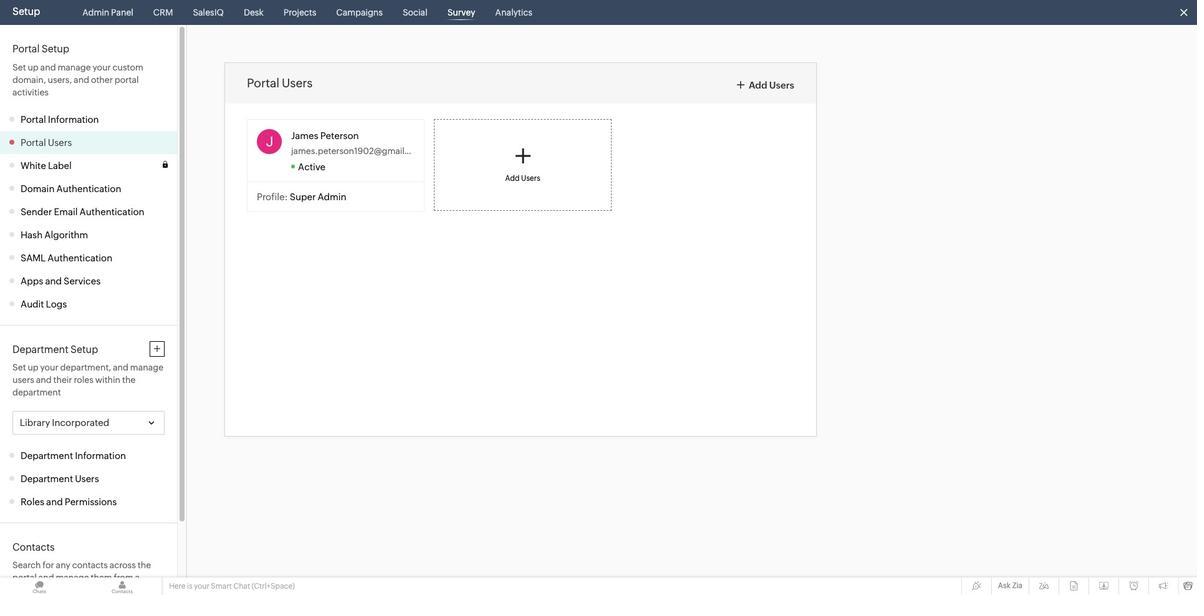 Task type: locate. For each thing, give the bounding box(es) containing it.
salesiq
[[193, 7, 224, 17]]

desk
[[244, 7, 264, 17]]

(ctrl+space)
[[252, 582, 295, 591]]

survey
[[448, 7, 476, 17]]

admin panel
[[83, 7, 133, 17]]

survey link
[[443, 0, 481, 25]]

crm
[[153, 7, 173, 17]]

projects link
[[279, 0, 321, 25]]

your
[[194, 582, 210, 591]]

campaigns
[[336, 7, 383, 17]]

analytics
[[496, 7, 533, 17]]

crm link
[[148, 0, 178, 25]]

admin panel link
[[78, 0, 138, 25]]

here is your smart chat (ctrl+space)
[[169, 582, 295, 591]]

setup
[[12, 6, 40, 17]]

ask zia
[[999, 581, 1023, 590]]

desk link
[[239, 0, 269, 25]]

salesiq link
[[188, 0, 229, 25]]



Task type: vqa. For each thing, say whether or not it's contained in the screenshot.
Automation link
no



Task type: describe. For each thing, give the bounding box(es) containing it.
chat
[[234, 582, 250, 591]]

chats image
[[0, 578, 79, 595]]

admin
[[83, 7, 109, 17]]

ask
[[999, 581, 1011, 590]]

is
[[187, 582, 193, 591]]

here
[[169, 582, 186, 591]]

projects
[[284, 7, 316, 17]]

zia
[[1013, 581, 1023, 590]]

analytics link
[[491, 0, 538, 25]]

smart
[[211, 582, 232, 591]]

social
[[403, 7, 428, 17]]

campaigns link
[[331, 0, 388, 25]]

social link
[[398, 0, 433, 25]]

contacts image
[[83, 578, 162, 595]]

panel
[[111, 7, 133, 17]]



